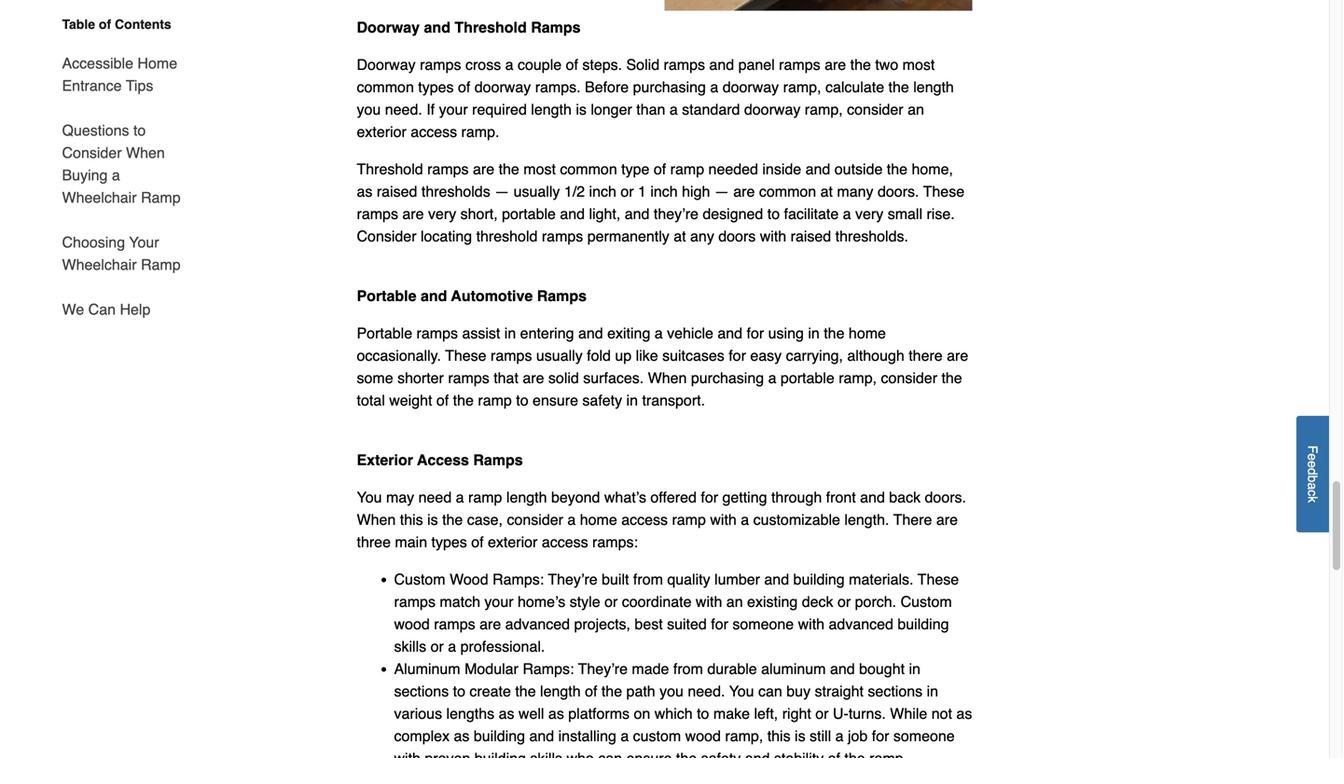 Task type: describe. For each thing, give the bounding box(es) containing it.
portable inside threshold ramps are the most common type of ramp needed inside and outside the home, as raised thresholds — usually 1/2 inch or 1 inch high — are common at many doors. these ramps are very short, portable and light, and they're designed to facilitate a very small rise. consider locating threshold ramps permanently at any doors with raised thresholds.
[[502, 205, 556, 222]]

most inside the doorway ramps cross a couple of steps. solid ramps and panel ramps are the two most common types of doorway ramps. before purchasing a doorway ramp, calculate the length you need. if your required length is longer than a standard doorway ramp, consider an exterior access ramp.
[[903, 56, 935, 73]]

to left make
[[697, 705, 710, 723]]

the down two
[[889, 78, 910, 96]]

and inside you may need a ramp length beyond what's offered for getting through front and back doors. when this is the case, consider a home access ramp with a customizable length. there are three main types of exterior access ramps:
[[860, 489, 885, 506]]

and right the vehicle
[[718, 325, 743, 342]]

may
[[386, 489, 414, 506]]

ramp down offered
[[672, 511, 706, 529]]

questions to consider when buying a wheelchair ramp link
[[62, 108, 187, 220]]

and down left,
[[745, 750, 770, 759]]

the up well
[[515, 683, 536, 700]]

or right deck
[[838, 593, 851, 611]]

1 vertical spatial ramps:
[[523, 661, 574, 678]]

a down beyond
[[568, 511, 576, 529]]

purchasing inside the doorway ramps cross a couple of steps. solid ramps and panel ramps are the two most common types of doorway ramps. before purchasing a doorway ramp, calculate the length you need. if your required length is longer than a standard doorway ramp, consider an exterior access ramp.
[[633, 78, 706, 96]]

choosing your wheelchair ramp link
[[62, 220, 187, 287]]

the up carrying,
[[824, 325, 845, 342]]

table of contents
[[62, 17, 171, 32]]

create
[[470, 683, 511, 700]]

which
[[655, 705, 693, 723]]

1 sections from the left
[[394, 683, 449, 700]]

0 vertical spatial at
[[821, 183, 833, 200]]

your inside custom wood ramps: they're built from quality lumber and building materials. these ramps match your home's style or coordinate with an existing deck or porch. custom wood ramps are advanced projects, best suited for someone with advanced building skills or a professional. aluminum modular ramps: they're made from durable aluminum and bought in sections to create the length of the path you need. you can buy straight sections in various lengths as well as platforms on which to make left, right or u-turns. while not as complex as building and installing a custom wood ramp, this is still a job for someone with proven building skills who can ensure the safety and stability of the ramp.
[[485, 593, 514, 611]]

usually inside threshold ramps are the most common type of ramp needed inside and outside the home, as raised thresholds — usually 1/2 inch or 1 inch high — are common at many doors. these ramps are very short, portable and light, and they're designed to facilitate a very small rise. consider locating threshold ramps permanently at any doors with raised thresholds.
[[514, 183, 560, 200]]

as right well
[[549, 705, 564, 723]]

a right than
[[670, 101, 678, 118]]

common inside the doorway ramps cross a couple of steps. solid ramps and panel ramps are the two most common types of doorway ramps. before purchasing a doorway ramp, calculate the length you need. if your required length is longer than a standard doorway ramp, consider an exterior access ramp.
[[357, 78, 414, 96]]

as right not
[[957, 705, 973, 723]]

ramp, left "calculate"
[[783, 78, 822, 96]]

home
[[138, 55, 177, 72]]

these inside custom wood ramps: they're built from quality lumber and building materials. these ramps match your home's style or coordinate with an existing deck or porch. custom wood ramps are advanced projects, best suited for someone with advanced building skills or a professional. aluminum modular ramps: they're made from durable aluminum and bought in sections to create the length of the path you need. you can buy straight sections in various lengths as well as platforms on which to make left, right or u-turns. while not as complex as building and installing a custom wood ramp, this is still a job for someone with proven building skills who can ensure the safety and stability of the ramp.
[[918, 571, 959, 588]]

built
[[602, 571, 629, 588]]

tips
[[126, 77, 153, 94]]

length down ramps.
[[531, 101, 572, 118]]

portable for portable ramps assist in entering and exiting a vehicle and for using in the home occasionally. these ramps usually fold up like suitcases for easy carrying, although there are some shorter ramps that are solid surfaces. when purchasing a portable ramp, consider the total weight of the ramp to ensure safety in transport.
[[357, 325, 413, 342]]

f e e d b a c k
[[1306, 446, 1321, 503]]

left,
[[754, 705, 778, 723]]

couple
[[518, 56, 562, 73]]

0 horizontal spatial can
[[598, 750, 622, 759]]

this inside custom wood ramps: they're built from quality lumber and building materials. these ramps match your home's style or coordinate with an existing deck or porch. custom wood ramps are advanced projects, best suited for someone with advanced building skills or a professional. aluminum modular ramps: they're made from durable aluminum and bought in sections to create the length of the path you need. you can buy straight sections in various lengths as well as platforms on which to make left, right or u-turns. while not as complex as building and installing a custom wood ramp, this is still a job for someone with proven building skills who can ensure the safety and stability of the ramp.
[[768, 728, 791, 745]]

most inside threshold ramps are the most common type of ramp needed inside and outside the home, as raised thresholds — usually 1/2 inch or 1 inch high — are common at many doors. these ramps are very short, portable and light, and they're designed to facilitate a very small rise. consider locating threshold ramps permanently at any doors with raised thresholds.
[[524, 160, 556, 178]]

any
[[691, 228, 715, 245]]

who
[[567, 750, 594, 759]]

0 horizontal spatial custom
[[394, 571, 446, 588]]

1 very from the left
[[428, 205, 456, 222]]

and up straight
[[830, 661, 855, 678]]

0 vertical spatial can
[[759, 683, 783, 700]]

1 horizontal spatial skills
[[530, 750, 563, 759]]

d
[[1306, 468, 1321, 475]]

0 vertical spatial ramps:
[[493, 571, 544, 588]]

ramp, down "calculate"
[[805, 101, 843, 118]]

portable and automotive ramps
[[357, 287, 587, 305]]

with down complex
[[394, 750, 421, 759]]

2 very from the left
[[856, 205, 884, 222]]

and down the 1
[[625, 205, 650, 222]]

a left custom
[[621, 728, 629, 745]]

straight
[[815, 683, 864, 700]]

doors. inside you may need a ramp length beyond what's offered for getting through front and back doors. when this is the case, consider a home access ramp with a customizable length. there are three main types of exterior access ramps:
[[925, 489, 967, 506]]

and down well
[[530, 728, 554, 745]]

in right assist
[[505, 325, 516, 342]]

to up lengths
[[453, 683, 466, 700]]

we can help link
[[62, 287, 151, 321]]

to inside threshold ramps are the most common type of ramp needed inside and outside the home, as raised thresholds — usually 1/2 inch or 1 inch high — are common at many doors. these ramps are very short, portable and light, and they're designed to facilitate a very small rise. consider locating threshold ramps permanently at any doors with raised thresholds.
[[768, 205, 780, 222]]

a black wheelchair on a brown ramp with hand tools nearby. image
[[665, 0, 973, 11]]

not
[[932, 705, 953, 723]]

solid
[[627, 56, 660, 73]]

2 — from the left
[[715, 183, 730, 200]]

1 inch from the left
[[589, 183, 617, 200]]

the down the job
[[845, 750, 866, 759]]

as inside threshold ramps are the most common type of ramp needed inside and outside the home, as raised thresholds — usually 1/2 inch or 1 inch high — are common at many doors. these ramps are very short, portable and light, and they're designed to facilitate a very small rise. consider locating threshold ramps permanently at any doors with raised thresholds.
[[357, 183, 373, 200]]

what's
[[605, 489, 647, 506]]

of inside portable ramps assist in entering and exiting a vehicle and for using in the home occasionally. these ramps usually fold up like suitcases for easy carrying, although there are some shorter ramps that are solid surfaces. when purchasing a portable ramp, consider the total weight of the ramp to ensure safety in transport.
[[437, 392, 449, 409]]

match
[[440, 593, 481, 611]]

of down still
[[828, 750, 841, 759]]

of up platforms
[[585, 683, 598, 700]]

total
[[357, 392, 385, 409]]

a up like on the top
[[655, 325, 663, 342]]

rise.
[[927, 205, 955, 222]]

are inside the doorway ramps cross a couple of steps. solid ramps and panel ramps are the two most common types of doorway ramps. before purchasing a doorway ramp, calculate the length you need. if your required length is longer than a standard doorway ramp, consider an exterior access ramp.
[[825, 56, 847, 73]]

required
[[472, 101, 527, 118]]

a right need
[[456, 489, 464, 506]]

0 vertical spatial they're
[[548, 571, 598, 588]]

surfaces.
[[583, 369, 644, 387]]

the up "calculate"
[[851, 56, 871, 73]]

materials.
[[849, 571, 914, 588]]

panel
[[739, 56, 775, 73]]

table of contents element
[[47, 15, 187, 321]]

with down deck
[[798, 616, 825, 633]]

calculate
[[826, 78, 885, 96]]

1 horizontal spatial raised
[[791, 228, 832, 245]]

contents
[[115, 17, 171, 32]]

consider inside threshold ramps are the most common type of ramp needed inside and outside the home, as raised thresholds — usually 1/2 inch or 1 inch high — are common at many doors. these ramps are very short, portable and light, and they're designed to facilitate a very small rise. consider locating threshold ramps permanently at any doors with raised thresholds.
[[357, 228, 417, 245]]

length.
[[845, 511, 890, 529]]

make
[[714, 705, 750, 723]]

ramp. inside the doorway ramps cross a couple of steps. solid ramps and panel ramps are the two most common types of doorway ramps. before purchasing a doorway ramp, calculate the length you need. if your required length is longer than a standard doorway ramp, consider an exterior access ramp.
[[461, 123, 500, 140]]

suitcases
[[663, 347, 725, 364]]

the right weight
[[453, 392, 474, 409]]

home's
[[518, 593, 566, 611]]

before
[[585, 78, 629, 96]]

you inside custom wood ramps: they're built from quality lumber and building materials. these ramps match your home's style or coordinate with an existing deck or porch. custom wood ramps are advanced projects, best suited for someone with advanced building skills or a professional. aluminum modular ramps: they're made from durable aluminum and bought in sections to create the length of the path you need. you can buy straight sections in various lengths as well as platforms on which to make left, right or u-turns. while not as complex as building and installing a custom wood ramp, this is still a job for someone with proven building skills who can ensure the safety and stability of the ramp.
[[729, 683, 755, 700]]

and down 1/2
[[560, 205, 585, 222]]

many
[[837, 183, 874, 200]]

consider inside you may need a ramp length beyond what's offered for getting through front and back doors. when this is the case, consider a home access ramp with a customizable length. there are three main types of exterior access ramps:
[[507, 511, 564, 529]]

1
[[638, 183, 647, 200]]

an inside the doorway ramps cross a couple of steps. solid ramps and panel ramps are the two most common types of doorway ramps. before purchasing a doorway ramp, calculate the length you need. if your required length is longer than a standard doorway ramp, consider an exterior access ramp.
[[908, 101, 925, 118]]

1 horizontal spatial common
[[560, 160, 617, 178]]

1 vertical spatial access
[[622, 511, 668, 529]]

in right bought
[[909, 661, 921, 678]]

accessible home entrance tips
[[62, 55, 177, 94]]

easy
[[751, 347, 782, 364]]

still
[[810, 728, 832, 745]]

questions
[[62, 122, 129, 139]]

transport.
[[642, 392, 705, 409]]

threshold inside threshold ramps are the most common type of ramp needed inside and outside the home, as raised thresholds — usually 1/2 inch or 1 inch high — are common at many doors. these ramps are very short, portable and light, and they're designed to facilitate a very small rise. consider locating threshold ramps permanently at any doors with raised thresholds.
[[357, 160, 423, 178]]

a down 'easy'
[[769, 369, 777, 387]]

safety inside custom wood ramps: they're built from quality lumber and building materials. these ramps match your home's style or coordinate with an existing deck or porch. custom wood ramps are advanced projects, best suited for someone with advanced building skills or a professional. aluminum modular ramps: they're made from durable aluminum and bought in sections to create the length of the path you need. you can buy straight sections in various lengths as well as platforms on which to make left, right or u-turns. while not as complex as building and installing a custom wood ramp, this is still a job for someone with proven building skills who can ensure the safety and stability of the ramp.
[[701, 750, 741, 759]]

than
[[637, 101, 666, 118]]

or left "u-"
[[816, 705, 829, 723]]

ensure inside portable ramps assist in entering and exiting a vehicle and for using in the home occasionally. these ramps usually fold up like suitcases for easy carrying, although there are some shorter ramps that are solid surfaces. when purchasing a portable ramp, consider the total weight of the ramp to ensure safety in transport.
[[533, 392, 579, 409]]

for right the job
[[872, 728, 890, 745]]

although
[[848, 347, 905, 364]]

consider inside portable ramps assist in entering and exiting a vehicle and for using in the home occasionally. these ramps usually fold up like suitcases for easy carrying, although there are some shorter ramps that are solid surfaces. when purchasing a portable ramp, consider the total weight of the ramp to ensure safety in transport.
[[881, 369, 938, 387]]

you may need a ramp length beyond what's offered for getting through front and back doors. when this is the case, consider a home access ramp with a customizable length. there are three main types of exterior access ramps:
[[357, 489, 967, 551]]

ramp, inside portable ramps assist in entering and exiting a vehicle and for using in the home occasionally. these ramps usually fold up like suitcases for easy carrying, although there are some shorter ramps that are solid surfaces. when purchasing a portable ramp, consider the total weight of the ramp to ensure safety in transport.
[[839, 369, 877, 387]]

we
[[62, 301, 84, 318]]

access inside the doorway ramps cross a couple of steps. solid ramps and panel ramps are the two most common types of doorway ramps. before purchasing a doorway ramp, calculate the length you need. if your required length is longer than a standard doorway ramp, consider an exterior access ramp.
[[411, 123, 457, 140]]

ramps for portable and automotive ramps
[[537, 287, 587, 305]]

or inside threshold ramps are the most common type of ramp needed inside and outside the home, as raised thresholds — usually 1/2 inch or 1 inch high — are common at many doors. these ramps are very short, portable and light, and they're designed to facilitate a very small rise. consider locating threshold ramps permanently at any doors with raised thresholds.
[[621, 183, 634, 200]]

needed
[[709, 160, 759, 178]]

projects,
[[574, 616, 631, 633]]

the down there
[[942, 369, 963, 387]]

to inside questions to consider when buying a wheelchair ramp
[[133, 122, 146, 139]]

for up 'easy'
[[747, 325, 764, 342]]

ramp inside choosing your wheelchair ramp
[[141, 256, 181, 273]]

the left 'home,' on the top right of the page
[[887, 160, 908, 178]]

length right "calculate"
[[914, 78, 954, 96]]

2 advanced from the left
[[829, 616, 894, 633]]

a down getting
[[741, 511, 749, 529]]

2 vertical spatial access
[[542, 534, 588, 551]]

and up if
[[424, 19, 451, 36]]

threshold ramps are the most common type of ramp needed inside and outside the home, as raised thresholds — usually 1/2 inch or 1 inch high — are common at many doors. these ramps are very short, portable and light, and they're designed to facilitate a very small rise. consider locating threshold ramps permanently at any doors with raised thresholds.
[[357, 160, 965, 245]]

accessible home entrance tips link
[[62, 41, 187, 108]]

coordinate
[[622, 593, 692, 611]]

are inside you may need a ramp length beyond what's offered for getting through front and back doors. when this is the case, consider a home access ramp with a customizable length. there are three main types of exterior access ramps:
[[937, 511, 958, 529]]

for inside you may need a ramp length beyond what's offered for getting through front and back doors. when this is the case, consider a home access ramp with a customizable length. there are three main types of exterior access ramps:
[[701, 489, 719, 506]]

for right suited
[[711, 616, 729, 633]]

a right cross
[[505, 56, 514, 73]]

of up ramps.
[[566, 56, 578, 73]]

case,
[[467, 511, 503, 529]]

the up platforms
[[602, 683, 623, 700]]

doorway for doorway and threshold ramps
[[357, 19, 420, 36]]

lengths
[[447, 705, 495, 723]]

permanently
[[588, 228, 670, 245]]

weight
[[389, 392, 432, 409]]

the down required
[[499, 160, 520, 178]]

type
[[622, 160, 650, 178]]

inside
[[763, 160, 802, 178]]

1 vertical spatial wood
[[686, 728, 721, 745]]

threshold
[[476, 228, 538, 245]]

cross
[[466, 56, 501, 73]]

front
[[826, 489, 856, 506]]

in up not
[[927, 683, 939, 700]]

short,
[[461, 205, 498, 222]]

types inside the doorway ramps cross a couple of steps. solid ramps and panel ramps are the two most common types of doorway ramps. before purchasing a doorway ramp, calculate the length you need. if your required length is longer than a standard doorway ramp, consider an exterior access ramp.
[[418, 78, 454, 96]]

custom
[[633, 728, 681, 745]]

exterior inside you may need a ramp length beyond what's offered for getting through front and back doors. when this is the case, consider a home access ramp with a customizable length. there are three main types of exterior access ramps:
[[488, 534, 538, 551]]

two
[[876, 56, 899, 73]]

ramp up the case,
[[468, 489, 502, 506]]

high
[[682, 183, 710, 200]]

a inside questions to consider when buying a wheelchair ramp
[[112, 167, 120, 184]]

safety inside portable ramps assist in entering and exiting a vehicle and for using in the home occasionally. these ramps usually fold up like suitcases for easy carrying, although there are some shorter ramps that are solid surfaces. when purchasing a portable ramp, consider the total weight of the ramp to ensure safety in transport.
[[583, 392, 623, 409]]

2 vertical spatial common
[[759, 183, 817, 200]]

portable inside portable ramps assist in entering and exiting a vehicle and for using in the home occasionally. these ramps usually fold up like suitcases for easy carrying, although there are some shorter ramps that are solid surfaces. when purchasing a portable ramp, consider the total weight of the ramp to ensure safety in transport.
[[781, 369, 835, 387]]

1/2
[[564, 183, 585, 200]]

when inside you may need a ramp length beyond what's offered for getting through front and back doors. when this is the case, consider a home access ramp with a customizable length. there are three main types of exterior access ramps:
[[357, 511, 396, 529]]

a up aluminum
[[448, 638, 456, 655]]

facilitate
[[784, 205, 839, 222]]

buying
[[62, 167, 108, 184]]

0 vertical spatial from
[[634, 571, 663, 588]]

as left well
[[499, 705, 515, 723]]

suited
[[667, 616, 707, 633]]

when inside questions to consider when buying a wheelchair ramp
[[126, 144, 165, 161]]

bought
[[860, 661, 905, 678]]

table
[[62, 17, 95, 32]]

as up proven
[[454, 728, 470, 745]]

for left 'easy'
[[729, 347, 746, 364]]

and left automotive
[[421, 287, 447, 305]]

c
[[1306, 490, 1321, 497]]

b
[[1306, 475, 1321, 483]]

1 vertical spatial custom
[[901, 593, 952, 611]]

a up standard
[[710, 78, 719, 96]]

0 vertical spatial threshold
[[455, 19, 527, 36]]

or up aluminum
[[431, 638, 444, 655]]

while
[[890, 705, 928, 723]]



Task type: locate. For each thing, give the bounding box(es) containing it.
inch right the 1
[[651, 183, 678, 200]]

need
[[419, 489, 452, 506]]

— up the designed
[[715, 183, 730, 200]]

0 vertical spatial these
[[924, 183, 965, 200]]

standard
[[682, 101, 740, 118]]

exterior inside the doorway ramps cross a couple of steps. solid ramps and panel ramps are the two most common types of doorway ramps. before purchasing a doorway ramp, calculate the length you need. if your required length is longer than a standard doorway ramp, consider an exterior access ramp.
[[357, 123, 407, 140]]

ramp inside questions to consider when buying a wheelchair ramp
[[141, 189, 181, 206]]

of right type at the left of page
[[654, 160, 666, 178]]

2 vertical spatial ramps
[[473, 452, 523, 469]]

1 vertical spatial doorway
[[357, 56, 416, 73]]

sections down bought
[[868, 683, 923, 700]]

at left the any
[[674, 228, 686, 245]]

ramp.
[[461, 123, 500, 140], [870, 750, 908, 759]]

an down lumber
[[727, 593, 743, 611]]

ensure
[[533, 392, 579, 409], [627, 750, 672, 759]]

1 vertical spatial from
[[674, 661, 703, 678]]

or
[[621, 183, 634, 200], [605, 593, 618, 611], [838, 593, 851, 611], [431, 638, 444, 655], [816, 705, 829, 723]]

0 vertical spatial doorway
[[357, 19, 420, 36]]

main
[[395, 534, 427, 551]]

a
[[505, 56, 514, 73], [710, 78, 719, 96], [670, 101, 678, 118], [112, 167, 120, 184], [843, 205, 852, 222], [655, 325, 663, 342], [769, 369, 777, 387], [1306, 483, 1321, 490], [456, 489, 464, 506], [568, 511, 576, 529], [741, 511, 749, 529], [448, 638, 456, 655], [621, 728, 629, 745], [836, 728, 844, 745]]

1 vertical spatial types
[[432, 534, 467, 551]]

length inside you may need a ramp length beyond what's offered for getting through front and back doors. when this is the case, consider a home access ramp with a customizable length. there are three main types of exterior access ramps:
[[507, 489, 547, 506]]

the down custom
[[676, 750, 697, 759]]

2 doorway from the top
[[357, 56, 416, 73]]

access
[[411, 123, 457, 140], [622, 511, 668, 529], [542, 534, 588, 551]]

a right buying
[[112, 167, 120, 184]]

are inside custom wood ramps: they're built from quality lumber and building materials. these ramps match your home's style or coordinate with an existing deck or porch. custom wood ramps are advanced projects, best suited for someone with advanced building skills or a professional. aluminum modular ramps: they're made from durable aluminum and bought in sections to create the length of the path you need. you can buy straight sections in various lengths as well as platforms on which to make left, right or u-turns. while not as complex as building and installing a custom wood ramp, this is still a job for someone with proven building skills who can ensure the safety and stability of the ramp.
[[480, 616, 501, 633]]

is up stability
[[795, 728, 806, 745]]

1 vertical spatial most
[[524, 160, 556, 178]]

length up well
[[540, 683, 581, 700]]

these inside portable ramps assist in entering and exiting a vehicle and for using in the home occasionally. these ramps usually fold up like suitcases for easy carrying, although there are some shorter ramps that are solid surfaces. when purchasing a portable ramp, consider the total weight of the ramp to ensure safety in transport.
[[445, 347, 487, 364]]

light,
[[589, 205, 621, 222]]

1 horizontal spatial advanced
[[829, 616, 894, 633]]

ramps right access
[[473, 452, 523, 469]]

ramps
[[420, 56, 461, 73], [664, 56, 705, 73], [779, 56, 821, 73], [427, 160, 469, 178], [357, 205, 398, 222], [542, 228, 583, 245], [417, 325, 458, 342], [491, 347, 532, 364], [448, 369, 490, 387], [394, 593, 436, 611], [434, 616, 476, 633]]

0 vertical spatial purchasing
[[633, 78, 706, 96]]

0 vertical spatial you
[[357, 101, 381, 118]]

ramps up the entering
[[537, 287, 587, 305]]

professional.
[[461, 638, 545, 655]]

ramp. inside custom wood ramps: they're built from quality lumber and building materials. these ramps match your home's style or coordinate with an existing deck or porch. custom wood ramps are advanced projects, best suited for someone with advanced building skills or a professional. aluminum modular ramps: they're made from durable aluminum and bought in sections to create the length of the path you need. you can buy straight sections in various lengths as well as platforms on which to make left, right or u-turns. while not as complex as building and installing a custom wood ramp, this is still a job for someone with proven building skills who can ensure the safety and stability of the ramp.
[[870, 750, 908, 759]]

length left beyond
[[507, 489, 547, 506]]

consider
[[62, 144, 122, 161], [357, 228, 417, 245]]

2 vertical spatial when
[[357, 511, 396, 529]]

to right "questions"
[[133, 122, 146, 139]]

sections
[[394, 683, 449, 700], [868, 683, 923, 700]]

lumber
[[715, 571, 760, 588]]

0 horizontal spatial when
[[126, 144, 165, 161]]

and up existing at the bottom
[[765, 571, 790, 588]]

0 horizontal spatial consider
[[62, 144, 122, 161]]

1 horizontal spatial need.
[[688, 683, 725, 700]]

1 horizontal spatial when
[[357, 511, 396, 529]]

0 vertical spatial raised
[[377, 183, 418, 200]]

as
[[357, 183, 373, 200], [499, 705, 515, 723], [549, 705, 564, 723], [957, 705, 973, 723], [454, 728, 470, 745]]

when inside portable ramps assist in entering and exiting a vehicle and for using in the home occasionally. these ramps usually fold up like suitcases for easy carrying, although there are some shorter ramps that are solid surfaces. when purchasing a portable ramp, consider the total weight of the ramp to ensure safety in transport.
[[648, 369, 687, 387]]

usually up "solid"
[[536, 347, 583, 364]]

there
[[894, 511, 933, 529]]

job
[[848, 728, 868, 745]]

with down getting
[[710, 511, 737, 529]]

2 sections from the left
[[868, 683, 923, 700]]

ramp
[[671, 160, 705, 178], [478, 392, 512, 409], [468, 489, 502, 506], [672, 511, 706, 529]]

accessible
[[62, 55, 133, 72]]

1 horizontal spatial someone
[[894, 728, 955, 745]]

custom
[[394, 571, 446, 588], [901, 593, 952, 611]]

0 horizontal spatial ensure
[[533, 392, 579, 409]]

choosing your wheelchair ramp
[[62, 234, 181, 273]]

home
[[849, 325, 886, 342], [580, 511, 618, 529]]

1 vertical spatial ramp
[[141, 256, 181, 273]]

0 vertical spatial most
[[903, 56, 935, 73]]

1 vertical spatial your
[[485, 593, 514, 611]]

proven
[[425, 750, 471, 759]]

2 inch from the left
[[651, 183, 678, 200]]

help
[[120, 301, 151, 318]]

you up which
[[660, 683, 684, 700]]

0 vertical spatial usually
[[514, 183, 560, 200]]

small
[[888, 205, 923, 222]]

entrance
[[62, 77, 122, 94]]

usually inside portable ramps assist in entering and exiting a vehicle and for using in the home occasionally. these ramps usually fold up like suitcases for easy carrying, although there are some shorter ramps that are solid surfaces. when purchasing a portable ramp, consider the total weight of the ramp to ensure safety in transport.
[[536, 347, 583, 364]]

1 horizontal spatial this
[[768, 728, 791, 745]]

2 horizontal spatial common
[[759, 183, 817, 200]]

you left may
[[357, 489, 382, 506]]

1 horizontal spatial sections
[[868, 683, 923, 700]]

exiting
[[608, 325, 651, 342]]

e up b
[[1306, 461, 1321, 468]]

wheelchair down buying
[[62, 189, 137, 206]]

1 portable from the top
[[357, 287, 417, 305]]

thresholds
[[422, 183, 491, 200]]

platforms
[[569, 705, 630, 723]]

purchasing down the suitcases
[[691, 369, 764, 387]]

deck
[[802, 593, 834, 611]]

0 vertical spatial ramp
[[141, 189, 181, 206]]

beyond
[[551, 489, 600, 506]]

0 vertical spatial when
[[126, 144, 165, 161]]

0 horizontal spatial you
[[357, 489, 382, 506]]

1 vertical spatial exterior
[[488, 534, 538, 551]]

1 horizontal spatial at
[[821, 183, 833, 200]]

and inside the doorway ramps cross a couple of steps. solid ramps and panel ramps are the two most common types of doorway ramps. before purchasing a doorway ramp, calculate the length you need. if your required length is longer than a standard doorway ramp, consider an exterior access ramp.
[[710, 56, 735, 73]]

0 vertical spatial common
[[357, 78, 414, 96]]

of
[[99, 17, 111, 32], [566, 56, 578, 73], [458, 78, 471, 96], [654, 160, 666, 178], [437, 392, 449, 409], [471, 534, 484, 551], [585, 683, 598, 700], [828, 750, 841, 759]]

to inside portable ramps assist in entering and exiting a vehicle and for using in the home occasionally. these ramps usually fold up like suitcases for easy carrying, although there are some shorter ramps that are solid surfaces. when purchasing a portable ramp, consider the total weight of the ramp to ensure safety in transport.
[[516, 392, 529, 409]]

2 e from the top
[[1306, 461, 1321, 468]]

that
[[494, 369, 519, 387]]

doorway
[[475, 78, 531, 96], [723, 78, 779, 96], [745, 101, 801, 118]]

need. inside the doorway ramps cross a couple of steps. solid ramps and panel ramps are the two most common types of doorway ramps. before purchasing a doorway ramp, calculate the length you need. if your required length is longer than a standard doorway ramp, consider an exterior access ramp.
[[385, 101, 423, 118]]

you left if
[[357, 101, 381, 118]]

from up the coordinate
[[634, 571, 663, 588]]

custom wood ramps: they're built from quality lumber and building materials. these ramps match your home's style or coordinate with an existing deck or porch. custom wood ramps are advanced projects, best suited for someone with advanced building skills or a professional. aluminum modular ramps: they're made from durable aluminum and bought in sections to create the length of the path you need. you can buy straight sections in various lengths as well as platforms on which to make left, right or u-turns. while not as complex as building and installing a custom wood ramp, this is still a job for someone with proven building skills who can ensure the safety and stability of the ramp.
[[394, 571, 973, 759]]

with inside threshold ramps are the most common type of ramp needed inside and outside the home, as raised thresholds — usually 1/2 inch or 1 inch high — are common at many doors. these ramps are very short, portable and light, and they're designed to facilitate a very small rise. consider locating threshold ramps permanently at any doors with raised thresholds.
[[760, 228, 787, 245]]

is inside you may need a ramp length beyond what's offered for getting through front and back doors. when this is the case, consider a home access ramp with a customizable length. there are three main types of exterior access ramps:
[[427, 511, 438, 529]]

custom down materials.
[[901, 593, 952, 611]]

ensure inside custom wood ramps: they're built from quality lumber and building materials. these ramps match your home's style or coordinate with an existing deck or porch. custom wood ramps are advanced projects, best suited for someone with advanced building skills or a professional. aluminum modular ramps: they're made from durable aluminum and bought in sections to create the length of the path you need. you can buy straight sections in various lengths as well as platforms on which to make left, right or u-turns. while not as complex as building and installing a custom wood ramp, this is still a job for someone with proven building skills who can ensure the safety and stability of the ramp.
[[627, 750, 672, 759]]

home inside you may need a ramp length beyond what's offered for getting through front and back doors. when this is the case, consider a home access ramp with a customizable length. there are three main types of exterior access ramps:
[[580, 511, 618, 529]]

questions to consider when buying a wheelchair ramp
[[62, 122, 181, 206]]

0 vertical spatial safety
[[583, 392, 623, 409]]

on
[[634, 705, 651, 723]]

f
[[1306, 446, 1321, 454]]

aluminum
[[762, 661, 826, 678]]

0 vertical spatial types
[[418, 78, 454, 96]]

0 vertical spatial is
[[576, 101, 587, 118]]

of inside you may need a ramp length beyond what's offered for getting through front and back doors. when this is the case, consider a home access ramp with a customizable length. there are three main types of exterior access ramps:
[[471, 534, 484, 551]]

your inside the doorway ramps cross a couple of steps. solid ramps and panel ramps are the two most common types of doorway ramps. before purchasing a doorway ramp, calculate the length you need. if your required length is longer than a standard doorway ramp, consider an exterior access ramp.
[[439, 101, 468, 118]]

to left facilitate at the right of the page
[[768, 205, 780, 222]]

consider
[[847, 101, 904, 118], [881, 369, 938, 387], [507, 511, 564, 529]]

0 vertical spatial home
[[849, 325, 886, 342]]

home inside portable ramps assist in entering and exiting a vehicle and for using in the home occasionally. these ramps usually fold up like suitcases for easy carrying, although there are some shorter ramps that are solid surfaces. when purchasing a portable ramp, consider the total weight of the ramp to ensure safety in transport.
[[849, 325, 886, 342]]

1 wheelchair from the top
[[62, 189, 137, 206]]

1 horizontal spatial consider
[[357, 228, 417, 245]]

1 horizontal spatial from
[[674, 661, 703, 678]]

1 doorway from the top
[[357, 19, 420, 36]]

1 horizontal spatial portable
[[781, 369, 835, 387]]

ramp
[[141, 189, 181, 206], [141, 256, 181, 273]]

doorway inside the doorway ramps cross a couple of steps. solid ramps and panel ramps are the two most common types of doorway ramps. before purchasing a doorway ramp, calculate the length you need. if your required length is longer than a standard doorway ramp, consider an exterior access ramp.
[[357, 56, 416, 73]]

ramp down that
[[478, 392, 512, 409]]

1 advanced from the left
[[505, 616, 570, 633]]

1 horizontal spatial an
[[908, 101, 925, 118]]

1 vertical spatial this
[[768, 728, 791, 745]]

length inside custom wood ramps: they're built from quality lumber and building materials. these ramps match your home's style or coordinate with an existing deck or porch. custom wood ramps are advanced projects, best suited for someone with advanced building skills or a professional. aluminum modular ramps: they're made from durable aluminum and bought in sections to create the length of the path you need. you can buy straight sections in various lengths as well as platforms on which to make left, right or u-turns. while not as complex as building and installing a custom wood ramp, this is still a job for someone with proven building skills who can ensure the safety and stability of the ramp.
[[540, 683, 581, 700]]

2 vertical spatial consider
[[507, 511, 564, 529]]

modular
[[465, 661, 519, 678]]

of right table
[[99, 17, 111, 32]]

0 vertical spatial custom
[[394, 571, 446, 588]]

three
[[357, 534, 391, 551]]

1 vertical spatial you
[[729, 683, 755, 700]]

outside
[[835, 160, 883, 178]]

1 vertical spatial portable
[[357, 325, 413, 342]]

0 vertical spatial wheelchair
[[62, 189, 137, 206]]

1 vertical spatial ramps
[[537, 287, 587, 305]]

a inside button
[[1306, 483, 1321, 490]]

ramps for doorway and threshold ramps
[[531, 19, 581, 36]]

1 vertical spatial wheelchair
[[62, 256, 137, 273]]

durable
[[708, 661, 757, 678]]

0 horizontal spatial at
[[674, 228, 686, 245]]

types right main
[[432, 534, 467, 551]]

you inside the doorway ramps cross a couple of steps. solid ramps and panel ramps are the two most common types of doorway ramps. before purchasing a doorway ramp, calculate the length you need. if your required length is longer than a standard doorway ramp, consider an exterior access ramp.
[[357, 101, 381, 118]]

of down cross
[[458, 78, 471, 96]]

is left longer
[[576, 101, 587, 118]]

up
[[615, 347, 632, 364]]

when down "questions"
[[126, 144, 165, 161]]

1 vertical spatial portable
[[781, 369, 835, 387]]

home up although
[[849, 325, 886, 342]]

1 horizontal spatial threshold
[[455, 19, 527, 36]]

0 horizontal spatial skills
[[394, 638, 427, 655]]

safety down make
[[701, 750, 741, 759]]

vehicle
[[667, 325, 714, 342]]

most down required
[[524, 160, 556, 178]]

1 vertical spatial when
[[648, 369, 687, 387]]

you inside you may need a ramp length beyond what's offered for getting through front and back doors. when this is the case, consider a home access ramp with a customizable length. there are three main types of exterior access ramps:
[[357, 489, 382, 506]]

various
[[394, 705, 442, 723]]

we can help
[[62, 301, 151, 318]]

buy
[[787, 683, 811, 700]]

2 ramp from the top
[[141, 256, 181, 273]]

1 — from the left
[[495, 183, 510, 200]]

f e e d b a c k button
[[1297, 416, 1330, 533]]

k
[[1306, 497, 1321, 503]]

1 vertical spatial common
[[560, 160, 617, 178]]

consider down "questions"
[[62, 144, 122, 161]]

ramp up high at top right
[[671, 160, 705, 178]]

made
[[632, 661, 669, 678]]

consider left locating
[[357, 228, 417, 245]]

and left "panel" on the right of page
[[710, 56, 735, 73]]

portable inside portable ramps assist in entering and exiting a vehicle and for using in the home occasionally. these ramps usually fold up like suitcases for easy carrying, although there are some shorter ramps that are solid surfaces. when purchasing a portable ramp, consider the total weight of the ramp to ensure safety in transport.
[[357, 325, 413, 342]]

ramp. down the while
[[870, 750, 908, 759]]

1 vertical spatial at
[[674, 228, 686, 245]]

entering
[[520, 325, 574, 342]]

of inside threshold ramps are the most common type of ramp needed inside and outside the home, as raised thresholds — usually 1/2 inch or 1 inch high — are common at many doors. these ramps are very short, portable and light, and they're designed to facilitate a very small rise. consider locating threshold ramps permanently at any doors with raised thresholds.
[[654, 160, 666, 178]]

in up carrying,
[[808, 325, 820, 342]]

to down that
[[516, 392, 529, 409]]

this up main
[[400, 511, 423, 529]]

a left the job
[[836, 728, 844, 745]]

1 vertical spatial an
[[727, 593, 743, 611]]

0 vertical spatial skills
[[394, 638, 427, 655]]

they're
[[548, 571, 598, 588], [578, 661, 628, 678]]

2 vertical spatial is
[[795, 728, 806, 745]]

1 vertical spatial purchasing
[[691, 369, 764, 387]]

0 horizontal spatial need.
[[385, 101, 423, 118]]

ramps.
[[535, 78, 581, 96]]

0 vertical spatial consider
[[847, 101, 904, 118]]

1 horizontal spatial your
[[485, 593, 514, 611]]

ramp, inside custom wood ramps: they're built from quality lumber and building materials. these ramps match your home's style or coordinate with an existing deck or porch. custom wood ramps are advanced projects, best suited for someone with advanced building skills or a professional. aluminum modular ramps: they're made from durable aluminum and bought in sections to create the length of the path you need. you can buy straight sections in various lengths as well as platforms on which to make left, right or u-turns. while not as complex as building and installing a custom wood ramp, this is still a job for someone with proven building skills who can ensure the safety and stability of the ramp.
[[725, 728, 764, 745]]

1 horizontal spatial inch
[[651, 183, 678, 200]]

doorway and threshold ramps
[[357, 19, 581, 36]]

0 horizontal spatial very
[[428, 205, 456, 222]]

0 horizontal spatial this
[[400, 511, 423, 529]]

at up facilitate at the right of the page
[[821, 183, 833, 200]]

designed
[[703, 205, 764, 222]]

1 horizontal spatial wood
[[686, 728, 721, 745]]

0 vertical spatial you
[[357, 489, 382, 506]]

0 horizontal spatial —
[[495, 183, 510, 200]]

types inside you may need a ramp length beyond what's offered for getting through front and back doors. when this is the case, consider a home access ramp with a customizable length. there are three main types of exterior access ramps:
[[432, 534, 467, 551]]

carrying,
[[786, 347, 844, 364]]

for left getting
[[701, 489, 719, 506]]

you inside custom wood ramps: they're built from quality lumber and building materials. these ramps match your home's style or coordinate with an existing deck or porch. custom wood ramps are advanced projects, best suited for someone with advanced building skills or a professional. aluminum modular ramps: they're made from durable aluminum and bought in sections to create the length of the path you need. you can buy straight sections in various lengths as well as platforms on which to make left, right or u-turns. while not as complex as building and installing a custom wood ramp, this is still a job for someone with proven building skills who can ensure the safety and stability of the ramp.
[[660, 683, 684, 700]]

1 vertical spatial someone
[[894, 728, 955, 745]]

need. inside custom wood ramps: they're built from quality lumber and building materials. these ramps match your home's style or coordinate with an existing deck or porch. custom wood ramps are advanced projects, best suited for someone with advanced building skills or a professional. aluminum modular ramps: they're made from durable aluminum and bought in sections to create the length of the path you need. you can buy straight sections in various lengths as well as platforms on which to make left, right or u-turns. while not as complex as building and installing a custom wood ramp, this is still a job for someone with proven building skills who can ensure the safety and stability of the ramp.
[[688, 683, 725, 700]]

1 vertical spatial raised
[[791, 228, 832, 245]]

getting
[[723, 489, 768, 506]]

2 wheelchair from the top
[[62, 256, 137, 273]]

thresholds.
[[836, 228, 909, 245]]

wheelchair inside choosing your wheelchair ramp
[[62, 256, 137, 273]]

doors. inside threshold ramps are the most common type of ramp needed inside and outside the home, as raised thresholds — usually 1/2 inch or 1 inch high — are common at many doors. these ramps are very short, portable and light, and they're designed to facilitate a very small rise. consider locating threshold ramps permanently at any doors with raised thresholds.
[[878, 183, 920, 200]]

when up transport.
[[648, 369, 687, 387]]

0 horizontal spatial advanced
[[505, 616, 570, 633]]

ensure down custom
[[627, 750, 672, 759]]

customizable
[[754, 511, 841, 529]]

ramps: up home's
[[493, 571, 544, 588]]

0 vertical spatial exterior
[[357, 123, 407, 140]]

0 vertical spatial this
[[400, 511, 423, 529]]

existing
[[747, 593, 798, 611]]

or down built
[[605, 593, 618, 611]]

a inside threshold ramps are the most common type of ramp needed inside and outside the home, as raised thresholds — usually 1/2 inch or 1 inch high — are common at many doors. these ramps are very short, portable and light, and they're designed to facilitate a very small rise. consider locating threshold ramps permanently at any doors with raised thresholds.
[[843, 205, 852, 222]]

ramp inside portable ramps assist in entering and exiting a vehicle and for using in the home occasionally. these ramps usually fold up like suitcases for easy carrying, although there are some shorter ramps that are solid surfaces. when purchasing a portable ramp, consider the total weight of the ramp to ensure safety in transport.
[[478, 392, 512, 409]]

the inside you may need a ramp length beyond what's offered for getting through front and back doors. when this is the case, consider a home access ramp with a customizable length. there are three main types of exterior access ramps:
[[442, 511, 463, 529]]

home up ramps:
[[580, 511, 618, 529]]

0 vertical spatial your
[[439, 101, 468, 118]]

1 vertical spatial usually
[[536, 347, 583, 364]]

safety
[[583, 392, 623, 409], [701, 750, 741, 759]]

portable up threshold
[[502, 205, 556, 222]]

1 e from the top
[[1306, 454, 1321, 461]]

inch up 'light,'
[[589, 183, 617, 200]]

threshold up cross
[[455, 19, 527, 36]]

skills up aluminum
[[394, 638, 427, 655]]

occasionally.
[[357, 347, 441, 364]]

purchasing inside portable ramps assist in entering and exiting a vehicle and for using in the home occasionally. these ramps usually fold up like suitcases for easy carrying, although there are some shorter ramps that are solid surfaces. when purchasing a portable ramp, consider the total weight of the ramp to ensure safety in transport.
[[691, 369, 764, 387]]

doors. up there
[[925, 489, 967, 506]]

they're up style
[[548, 571, 598, 588]]

solid
[[549, 369, 579, 387]]

steps.
[[583, 56, 622, 73]]

skills
[[394, 638, 427, 655], [530, 750, 563, 759]]

stability
[[774, 750, 824, 759]]

doorway for doorway ramps cross a couple of steps. solid ramps and panel ramps are the two most common types of doorway ramps. before purchasing a doorway ramp, calculate the length you need. if your required length is longer than a standard doorway ramp, consider an exterior access ramp.
[[357, 56, 416, 73]]

this inside you may need a ramp length beyond what's offered for getting through front and back doors. when this is the case, consider a home access ramp with a customizable length. there are three main types of exterior access ramps:
[[400, 511, 423, 529]]

ramp inside threshold ramps are the most common type of ramp needed inside and outside the home, as raised thresholds — usually 1/2 inch or 1 inch high — are common at many doors. these ramps are very short, portable and light, and they're designed to facilitate a very small rise. consider locating threshold ramps permanently at any doors with raised thresholds.
[[671, 160, 705, 178]]

wood up aluminum
[[394, 616, 430, 633]]

advanced down home's
[[505, 616, 570, 633]]

with inside you may need a ramp length beyond what's offered for getting through front and back doors. when this is the case, consider a home access ramp with a customizable length. there are three main types of exterior access ramps:
[[710, 511, 737, 529]]

this down left,
[[768, 728, 791, 745]]

if
[[427, 101, 435, 118]]

very up 'thresholds.'
[[856, 205, 884, 222]]

0 vertical spatial portable
[[502, 205, 556, 222]]

skills left the who
[[530, 750, 563, 759]]

0 horizontal spatial is
[[427, 511, 438, 529]]

fold
[[587, 347, 611, 364]]

0 vertical spatial wood
[[394, 616, 430, 633]]

2 horizontal spatial access
[[622, 511, 668, 529]]

an inside custom wood ramps: they're built from quality lumber and building materials. these ramps match your home's style or coordinate with an existing deck or porch. custom wood ramps are advanced projects, best suited for someone with advanced building skills or a professional. aluminum modular ramps: they're made from durable aluminum and bought in sections to create the length of the path you need. you can buy straight sections in various lengths as well as platforms on which to make left, right or u-turns. while not as complex as building and installing a custom wood ramp, this is still a job for someone with proven building skills who can ensure the safety and stability of the ramp.
[[727, 593, 743, 611]]

in down surfaces.
[[627, 392, 638, 409]]

safety down surfaces.
[[583, 392, 623, 409]]

exterior
[[357, 123, 407, 140], [488, 534, 538, 551]]

types
[[418, 78, 454, 96], [432, 534, 467, 551]]

types up if
[[418, 78, 454, 96]]

2 portable from the top
[[357, 325, 413, 342]]

most right two
[[903, 56, 935, 73]]

1 horizontal spatial safety
[[701, 750, 741, 759]]

0 horizontal spatial someone
[[733, 616, 794, 633]]

a down 'many'
[[843, 205, 852, 222]]

is inside the doorway ramps cross a couple of steps. solid ramps and panel ramps are the two most common types of doorway ramps. before purchasing a doorway ramp, calculate the length you need. if your required length is longer than a standard doorway ramp, consider an exterior access ramp.
[[576, 101, 587, 118]]

the
[[851, 56, 871, 73], [889, 78, 910, 96], [499, 160, 520, 178], [887, 160, 908, 178], [824, 325, 845, 342], [942, 369, 963, 387], [453, 392, 474, 409], [442, 511, 463, 529], [515, 683, 536, 700], [602, 683, 623, 700], [676, 750, 697, 759], [845, 750, 866, 759]]

0 horizontal spatial most
[[524, 160, 556, 178]]

ramp. down required
[[461, 123, 500, 140]]

can down installing
[[598, 750, 622, 759]]

1 vertical spatial ensure
[[627, 750, 672, 759]]

assist
[[462, 325, 500, 342]]

some
[[357, 369, 393, 387]]

quality
[[668, 571, 711, 588]]

0 vertical spatial ensure
[[533, 392, 579, 409]]

0 horizontal spatial wood
[[394, 616, 430, 633]]

1 vertical spatial consider
[[357, 228, 417, 245]]

wheelchair inside questions to consider when buying a wheelchair ramp
[[62, 189, 137, 206]]

1 horizontal spatial custom
[[901, 593, 952, 611]]

longer
[[591, 101, 632, 118]]

portable for portable and automotive ramps
[[357, 287, 417, 305]]

and right inside
[[806, 160, 831, 178]]

or left the 1
[[621, 183, 634, 200]]

ramps: up well
[[523, 661, 574, 678]]

sections up the various
[[394, 683, 449, 700]]

consider inside questions to consider when buying a wheelchair ramp
[[62, 144, 122, 161]]

and
[[424, 19, 451, 36], [710, 56, 735, 73], [806, 160, 831, 178], [560, 205, 585, 222], [625, 205, 650, 222], [421, 287, 447, 305], [579, 325, 603, 342], [718, 325, 743, 342], [860, 489, 885, 506], [765, 571, 790, 588], [830, 661, 855, 678], [530, 728, 554, 745], [745, 750, 770, 759]]

2 vertical spatial these
[[918, 571, 959, 588]]

choosing
[[62, 234, 125, 251]]

and up fold
[[579, 325, 603, 342]]

wood
[[394, 616, 430, 633], [686, 728, 721, 745]]

1 vertical spatial they're
[[578, 661, 628, 678]]

with down quality
[[696, 593, 723, 611]]

1 ramp from the top
[[141, 189, 181, 206]]

0 horizontal spatial home
[[580, 511, 618, 529]]

purchasing
[[633, 78, 706, 96], [691, 369, 764, 387]]

1 horizontal spatial ramp.
[[870, 750, 908, 759]]

these inside threshold ramps are the most common type of ramp needed inside and outside the home, as raised thresholds — usually 1/2 inch or 1 inch high — are common at many doors. these ramps are very short, portable and light, and they're designed to facilitate a very small rise. consider locating threshold ramps permanently at any doors with raised thresholds.
[[924, 183, 965, 200]]

e up the d
[[1306, 454, 1321, 461]]

consider inside the doorway ramps cross a couple of steps. solid ramps and panel ramps are the two most common types of doorway ramps. before purchasing a doorway ramp, calculate the length you need. if your required length is longer than a standard doorway ramp, consider an exterior access ramp.
[[847, 101, 904, 118]]

is inside custom wood ramps: they're built from quality lumber and building materials. these ramps match your home's style or coordinate with an existing deck or porch. custom wood ramps are advanced projects, best suited for someone with advanced building skills or a professional. aluminum modular ramps: they're made from durable aluminum and bought in sections to create the length of the path you need. you can buy straight sections in various lengths as well as platforms on which to make left, right or u-turns. while not as complex as building and installing a custom wood ramp, this is still a job for someone with proven building skills who can ensure the safety and stability of the ramp.
[[795, 728, 806, 745]]



Task type: vqa. For each thing, say whether or not it's contained in the screenshot.
Consider in the 'Questions to Consider When Buying a Wheelchair Ramp'
yes



